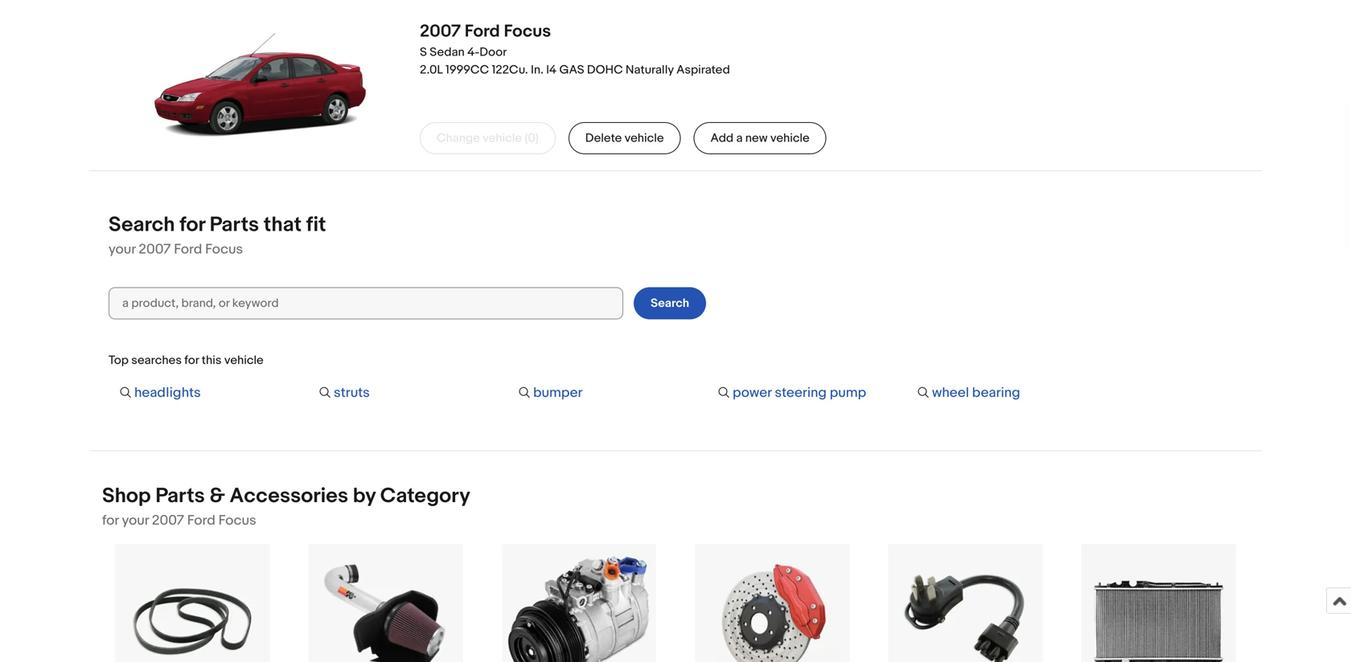 Task type: vqa. For each thing, say whether or not it's contained in the screenshot.
top '2007'
yes



Task type: describe. For each thing, give the bounding box(es) containing it.
2007 ford focus image
[[154, 5, 368, 166]]

for inside shop parts & accessories by category for your 2007 ford focus
[[102, 513, 119, 530]]

search for search for parts that fit your 2007 ford focus
[[109, 213, 175, 238]]

dohc
[[587, 63, 623, 77]]

bearing
[[972, 385, 1021, 402]]

add a new vehicle button
[[694, 122, 827, 155]]

2007 inside shop parts & accessories by category for your 2007 ford focus
[[152, 513, 184, 530]]

sedan
[[430, 45, 465, 60]]

2007 inside "search for parts that fit your 2007 ford focus"
[[139, 241, 171, 258]]

focus inside 2007 ford focus s sedan 4-door 2.0l 1999cc 122cu. in. l4 gas dohc naturally aspirated
[[504, 21, 551, 42]]

bumper link
[[533, 385, 583, 402]]

vehicle inside delete vehicle button
[[625, 131, 664, 146]]

power
[[733, 385, 772, 402]]

search for search
[[651, 297, 689, 311]]

1999cc
[[446, 63, 489, 77]]

steering
[[775, 385, 827, 402]]

vehicle left (0)
[[483, 131, 522, 146]]

(0)
[[525, 131, 539, 146]]

wheel bearing
[[932, 385, 1021, 402]]

add
[[711, 131, 734, 146]]

struts link
[[334, 385, 370, 402]]

fit
[[306, 213, 326, 238]]

2007 ford focus s sedan 4-door 2.0l 1999cc 122cu. in. l4 gas dohc naturally aspirated
[[420, 21, 730, 77]]

&
[[209, 484, 225, 509]]

change vehicle (0)
[[437, 131, 539, 146]]

searches
[[131, 354, 182, 368]]

2007 inside 2007 ford focus s sedan 4-door 2.0l 1999cc 122cu. in. l4 gas dohc naturally aspirated
[[420, 21, 461, 42]]

top searches for this vehicle
[[109, 354, 264, 368]]

ford inside shop parts & accessories by category for your 2007 ford focus
[[187, 513, 215, 530]]

door
[[480, 45, 507, 60]]

ford inside 2007 ford focus s sedan 4-door 2.0l 1999cc 122cu. in. l4 gas dohc naturally aspirated
[[465, 21, 500, 42]]

in.
[[531, 63, 544, 77]]

wheel
[[932, 385, 969, 402]]

delete
[[585, 131, 622, 146]]

naturally
[[626, 63, 674, 77]]

focus inside shop parts & accessories by category for your 2007 ford focus
[[219, 513, 256, 530]]

Search search field
[[109, 288, 623, 320]]

gas
[[560, 63, 584, 77]]

add a new vehicle
[[711, 131, 810, 146]]

delete vehicle
[[585, 131, 664, 146]]

parts inside "search for parts that fit your 2007 ford focus"
[[210, 213, 259, 238]]

power steering pump
[[733, 385, 866, 402]]



Task type: locate. For each thing, give the bounding box(es) containing it.
accessories
[[230, 484, 348, 509]]

focus inside "search for parts that fit your 2007 ford focus"
[[205, 241, 243, 258]]

2007
[[420, 21, 461, 42], [139, 241, 171, 258], [152, 513, 184, 530]]

parts left & in the left of the page
[[155, 484, 205, 509]]

0 vertical spatial focus
[[504, 21, 551, 42]]

2 vertical spatial 2007
[[152, 513, 184, 530]]

a
[[736, 131, 743, 146]]

1 vertical spatial search
[[651, 297, 689, 311]]

top
[[109, 354, 129, 368]]

2 vertical spatial ford
[[187, 513, 215, 530]]

vehicle inside the add a new vehicle "button"
[[770, 131, 810, 146]]

change
[[437, 131, 480, 146]]

delete vehicle button
[[569, 122, 681, 155]]

parts left that
[[210, 213, 259, 238]]

122cu.
[[492, 63, 528, 77]]

power steering pump link
[[733, 385, 866, 402]]

4-
[[467, 45, 480, 60]]

1 horizontal spatial parts
[[210, 213, 259, 238]]

0 vertical spatial ford
[[465, 21, 500, 42]]

vehicle right delete
[[625, 131, 664, 146]]

your
[[109, 241, 136, 258], [122, 513, 149, 530]]

ford
[[465, 21, 500, 42], [174, 241, 202, 258], [187, 513, 215, 530]]

pump
[[830, 385, 866, 402]]

vehicle
[[483, 131, 522, 146], [625, 131, 664, 146], [770, 131, 810, 146], [224, 354, 264, 368]]

category
[[380, 484, 470, 509]]

that
[[264, 213, 302, 238]]

parts
[[210, 213, 259, 238], [155, 484, 205, 509]]

for inside "search for parts that fit your 2007 ford focus"
[[180, 213, 205, 238]]

shop parts & accessories by category for your 2007 ford focus
[[102, 484, 470, 530]]

1 vertical spatial 2007
[[139, 241, 171, 258]]

s
[[420, 45, 427, 60]]

search for parts that fit your 2007 ford focus
[[109, 213, 326, 258]]

for
[[180, 213, 205, 238], [184, 354, 199, 368], [102, 513, 119, 530]]

0 vertical spatial your
[[109, 241, 136, 258]]

search button
[[634, 288, 706, 320]]

0 vertical spatial for
[[180, 213, 205, 238]]

new
[[746, 131, 768, 146]]

0 vertical spatial search
[[109, 213, 175, 238]]

0 vertical spatial parts
[[210, 213, 259, 238]]

1 vertical spatial your
[[122, 513, 149, 530]]

your inside shop parts & accessories by category for your 2007 ford focus
[[122, 513, 149, 530]]

shop
[[102, 484, 151, 509]]

1 vertical spatial ford
[[174, 241, 202, 258]]

search inside button
[[651, 297, 689, 311]]

search
[[109, 213, 175, 238], [651, 297, 689, 311]]

bumper
[[533, 385, 583, 402]]

0 horizontal spatial parts
[[155, 484, 205, 509]]

aspirated
[[677, 63, 730, 77]]

list
[[89, 544, 1262, 663]]

2 vertical spatial focus
[[219, 513, 256, 530]]

1 vertical spatial parts
[[155, 484, 205, 509]]

2.0l
[[420, 63, 443, 77]]

parts inside shop parts & accessories by category for your 2007 ford focus
[[155, 484, 205, 509]]

1 horizontal spatial search
[[651, 297, 689, 311]]

vehicle right the new
[[770, 131, 810, 146]]

headlights link
[[134, 385, 201, 402]]

focus
[[504, 21, 551, 42], [205, 241, 243, 258], [219, 513, 256, 530]]

0 horizontal spatial search
[[109, 213, 175, 238]]

struts
[[334, 385, 370, 402]]

ford inside "search for parts that fit your 2007 ford focus"
[[174, 241, 202, 258]]

2 vertical spatial for
[[102, 513, 119, 530]]

1 vertical spatial for
[[184, 354, 199, 368]]

1 vertical spatial focus
[[205, 241, 243, 258]]

by
[[353, 484, 376, 509]]

vehicle right this
[[224, 354, 264, 368]]

0 vertical spatial 2007
[[420, 21, 461, 42]]

l4
[[546, 63, 557, 77]]

search inside "search for parts that fit your 2007 ford focus"
[[109, 213, 175, 238]]

wheel bearing link
[[932, 385, 1021, 402]]

your inside "search for parts that fit your 2007 ford focus"
[[109, 241, 136, 258]]

this
[[202, 354, 222, 368]]

headlights
[[134, 385, 201, 402]]



